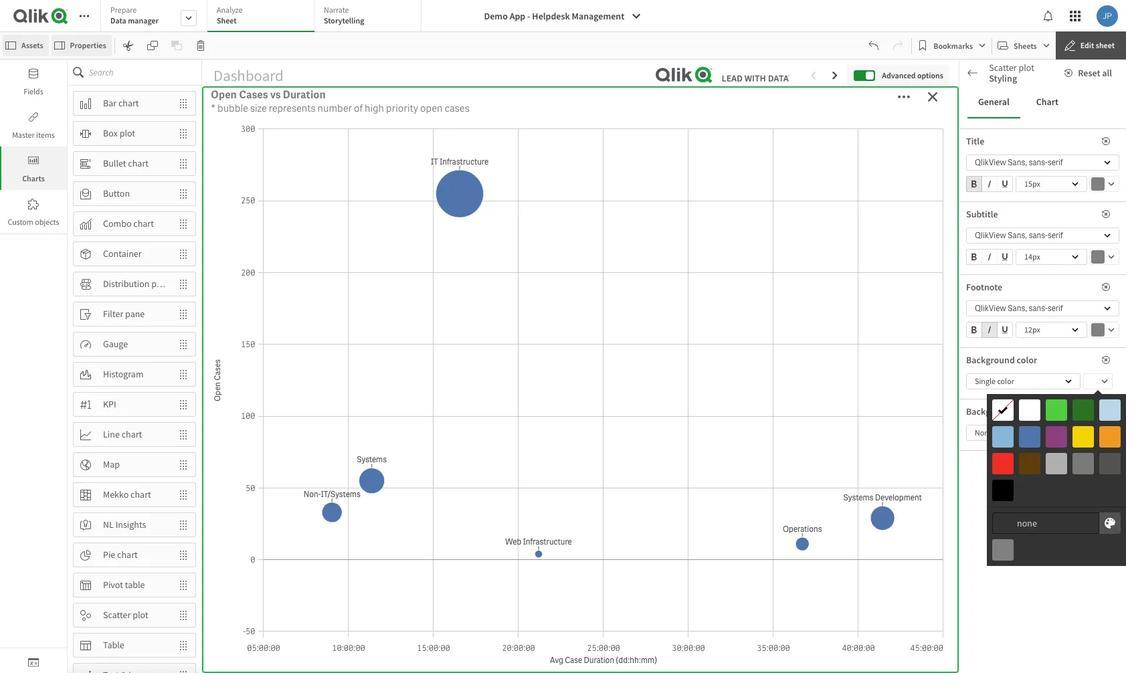 Task type: locate. For each thing, give the bounding box(es) containing it.
1 sans, from the top
[[1008, 157, 1028, 168]]

0 horizontal spatial color
[[998, 376, 1015, 386]]

group up want
[[967, 249, 1014, 268]]

type
[[634, 182, 656, 196]]

open inside 'open cases vs duration * bubble size represents number of high priority open cases'
[[211, 88, 237, 102]]

0 vertical spatial triangle right image
[[960, 183, 977, 190]]

1 vertical spatial general
[[977, 181, 1008, 193]]

3 triangle right image from the top
[[960, 671, 977, 673]]

2 vertical spatial qlikview
[[975, 303, 1007, 314]]

qlikview sans, sans-serif up 15px
[[975, 157, 1064, 168]]

142
[[544, 121, 617, 175]]

state down subtitle
[[967, 230, 987, 242]]

sans- up 15px
[[1029, 157, 1048, 168]]

qlikview inside qlikview sans, sans-serif dropdown button
[[975, 157, 1007, 168]]

0 vertical spatial general
[[979, 96, 1010, 108]]

2 vertical spatial sans,
[[1008, 303, 1028, 314]]

4 move image from the top
[[171, 333, 195, 356]]

6 move image from the top
[[171, 454, 195, 476]]

6 move image from the top
[[171, 363, 195, 386]]

combo
[[103, 218, 132, 230]]

1 vertical spatial qlikview sans, sans-serif button
[[967, 301, 1120, 317]]

narrate storytelling
[[324, 5, 364, 25]]

3 serif from the top
[[1048, 303, 1064, 314]]

all
[[1103, 67, 1113, 79]]

serif down set
[[1048, 303, 1064, 314]]

sans-
[[1029, 157, 1048, 168], [1029, 230, 1048, 241], [1029, 303, 1048, 314]]

1 vertical spatial group
[[967, 249, 1014, 268]]

qlikview sans, sans-serif button down the need at the top right
[[967, 301, 1120, 317]]

you left the the
[[1015, 287, 1027, 297]]

next sheet: performance image
[[830, 70, 841, 81]]

0 vertical spatial tab list
[[100, 0, 426, 33]]

background up single color
[[967, 354, 1015, 366]]

line chart
[[103, 429, 142, 441]]

0 horizontal spatial priority
[[290, 94, 359, 121]]

sans, for footnote
[[1008, 303, 1028, 314]]

3 move image from the top
[[171, 152, 195, 175]]

0 vertical spatial group
[[967, 176, 1014, 195]]

2 horizontal spatial priority
[[789, 94, 857, 121]]

size left vs
[[250, 102, 267, 115]]

cases
[[239, 88, 268, 102], [363, 94, 419, 121], [861, 94, 917, 121], [550, 182, 579, 196], [293, 450, 322, 464]]

2 group from the top
[[967, 249, 1014, 268]]

cases inside 'open cases vs duration * bubble size represents number of high priority open cases'
[[239, 88, 268, 102]]

serif up '14px' popup button
[[1048, 230, 1064, 241]]

container
[[103, 248, 142, 260]]

0 vertical spatial qlikview sans, sans-serif
[[975, 157, 1064, 168]]

2 vertical spatial qlikview sans, sans-serif
[[975, 303, 1064, 314]]

scatter right scatter chart icon
[[990, 62, 1017, 74]]

the
[[1027, 277, 1038, 287]]

qlikview down subtitle
[[975, 230, 1007, 241]]

0 vertical spatial qlikview
[[975, 157, 1007, 168]]

qlikview sans, sans-serif up 'presentation'
[[975, 303, 1064, 314]]

color right the single
[[998, 376, 1015, 386]]

3 move image from the top
[[171, 243, 195, 265]]

2 serif from the top
[[1048, 230, 1064, 241]]

move image for button
[[171, 182, 195, 205]]

203
[[794, 121, 867, 175]]

2 qlikview sans, sans-serif from the top
[[975, 230, 1064, 241]]

image
[[1017, 406, 1042, 418]]

master
[[12, 130, 35, 140]]

5 move image from the top
[[171, 303, 195, 326]]

4 move image from the top
[[171, 273, 195, 296]]

#808080 image
[[993, 540, 1014, 561]]

sans- for footnote
[[1029, 303, 1048, 314]]

serif
[[1048, 157, 1064, 168], [1048, 230, 1064, 241], [1048, 303, 1064, 314]]

move image for box plot
[[171, 122, 195, 145]]

triangle bottom image
[[960, 321, 977, 327]]

cases inside high priority cases 72
[[363, 94, 419, 121]]

1 move image from the top
[[171, 92, 195, 115]]

chart suggestions
[[991, 73, 1063, 85]]

edit sheet button
[[1056, 31, 1127, 60]]

sans- for subtitle
[[1029, 230, 1048, 241]]

sans- up 14px
[[1029, 230, 1048, 241]]

master items button
[[0, 103, 67, 147]]

cases inside the low priority cases 203
[[861, 94, 917, 121]]

color for single color
[[998, 376, 1015, 386]]

&
[[237, 450, 245, 464]]

hex code text field
[[1010, 511, 1099, 536]]

bookmarks
[[934, 41, 973, 51]]

sans, inside qlikview sans, sans-serif dropdown button
[[1008, 157, 1028, 168]]

sans- down the need at the top right
[[1029, 303, 1048, 314]]

8 move image from the top
[[171, 544, 195, 567]]

3 sans- from the top
[[1029, 303, 1048, 314]]

tab list
[[100, 0, 426, 33], [968, 86, 1119, 118]]

qlikview sans, sans-serif button for footnote
[[967, 301, 1120, 317]]

7 move image from the top
[[171, 514, 195, 537]]

chart for bar chart
[[118, 97, 139, 109]]

1 horizontal spatial scatter
[[990, 62, 1017, 74]]

1 horizontal spatial tab list
[[968, 86, 1119, 118]]

2 vertical spatial sans-
[[1029, 303, 1048, 314]]

<inherited>.
[[967, 297, 1006, 307]]

1 horizontal spatial color
[[1017, 354, 1038, 366]]

qlikview sans, sans-serif
[[975, 157, 1064, 168], [975, 230, 1064, 241], [975, 303, 1064, 314]]

1 background from the top
[[967, 354, 1015, 366]]

chart for chart suggestions
[[991, 73, 1013, 85]]

visualizations,
[[967, 287, 1013, 297]]

3 qlikview sans, sans-serif from the top
[[975, 303, 1064, 314]]

qlikview down title
[[975, 157, 1007, 168]]

background
[[967, 354, 1015, 366], [967, 406, 1015, 418]]

vs
[[270, 88, 281, 102]]

manager
[[128, 15, 159, 25]]

group up "palette" "icon" at the bottom right of page
[[967, 322, 1014, 341]]

sheets
[[1014, 41, 1037, 51]]

0 horizontal spatial tab list
[[100, 0, 426, 33]]

next image
[[1102, 351, 1110, 363]]

7 move image from the top
[[171, 393, 195, 416]]

1 move image from the top
[[171, 182, 195, 205]]

state right set
[[1066, 287, 1083, 297]]

triangle right image
[[960, 621, 977, 628], [960, 646, 977, 653], [960, 671, 977, 673]]

2 triangle right image from the top
[[960, 596, 977, 603]]

triangle right image
[[960, 183, 977, 190], [960, 596, 977, 603]]

1 vertical spatial scatter
[[103, 609, 131, 621]]

chart right pie
[[117, 549, 138, 561]]

9 move image from the top
[[171, 574, 195, 597]]

triangle right image up triangle bottom image
[[960, 183, 977, 190]]

0 vertical spatial chart
[[991, 73, 1013, 85]]

background for background color
[[967, 354, 1015, 366]]

move image
[[171, 92, 195, 115], [171, 122, 195, 145], [171, 152, 195, 175], [171, 333, 195, 356], [171, 423, 195, 446], [171, 454, 195, 476], [171, 514, 195, 537], [171, 544, 195, 567], [171, 574, 195, 597]]

styling up general 'button'
[[990, 72, 1018, 84]]

qlikview sans, sans-serif inside dropdown button
[[975, 157, 1064, 168]]

plot inside 'scatter plot styling'
[[1019, 62, 1035, 74]]

10 move image from the top
[[171, 634, 195, 657]]

box
[[103, 127, 118, 139]]

2 vertical spatial open
[[209, 450, 235, 464]]

1 sans- from the top
[[1029, 157, 1048, 168]]

qlikview for footnote
[[975, 303, 1007, 314]]

2 vertical spatial group
[[967, 322, 1014, 341]]

general down scatter chart icon
[[979, 96, 1010, 108]]

qlikview sans, sans-serif button for subtitle
[[967, 228, 1120, 244]]

properties
[[70, 40, 106, 50]]

qlikview sans, sans-serif button up '14px' popup button
[[967, 228, 1120, 244]]

1 horizontal spatial state
[[1066, 287, 1083, 297]]

move image for filter pane
[[171, 303, 195, 326]]

open cases by priority type
[[522, 182, 656, 196]]

0 vertical spatial serif
[[1048, 157, 1064, 168]]

sans- for title
[[1029, 157, 1048, 168]]

chart
[[991, 73, 1013, 85], [1037, 96, 1059, 108]]

None text field
[[967, 523, 1081, 542]]

0 vertical spatial background
[[967, 354, 1015, 366]]

app
[[510, 10, 526, 22]]

group
[[967, 176, 1014, 195], [967, 249, 1014, 268], [967, 322, 1014, 341]]

qlikview
[[975, 157, 1007, 168], [975, 230, 1007, 241], [975, 303, 1007, 314]]

represents
[[269, 102, 316, 115]]

Search text field
[[89, 60, 202, 85]]

move image for table
[[171, 634, 195, 657]]

you
[[973, 277, 984, 287], [1015, 287, 1027, 297]]

2 sans- from the top
[[1029, 230, 1048, 241]]

tooltip
[[987, 390, 1127, 566]]

analyze sheet
[[217, 5, 243, 25]]

0 horizontal spatial scatter
[[103, 609, 131, 621]]

1 vertical spatial qlikview sans, sans-serif
[[975, 230, 1064, 241]]

1 vertical spatial triangle right image
[[960, 596, 977, 603]]

sheet
[[1096, 40, 1115, 50]]

open left &
[[209, 450, 235, 464]]

of
[[354, 102, 363, 115]]

3 group from the top
[[967, 322, 1014, 341]]

subtitle
[[967, 208, 999, 220]]

size
[[250, 102, 267, 115], [997, 420, 1011, 432]]

size down background image
[[997, 420, 1011, 432]]

2 vertical spatial serif
[[1048, 303, 1064, 314]]

database image
[[28, 68, 39, 79]]

sans- inside qlikview sans, sans-serif dropdown button
[[1029, 157, 1048, 168]]

2 move image from the top
[[171, 213, 195, 235]]

0 vertical spatial size
[[250, 102, 267, 115]]

group for title
[[967, 176, 1014, 195]]

sans, down states
[[1008, 230, 1028, 241]]

gauge
[[103, 338, 128, 350]]

priority
[[386, 102, 418, 115]]

9 move image from the top
[[171, 604, 195, 627]]

0 vertical spatial state
[[967, 230, 987, 242]]

serif inside qlikview sans, sans-serif dropdown button
[[1048, 157, 1064, 168]]

group for subtitle
[[967, 249, 1014, 268]]

open for open cases by priority type
[[522, 182, 548, 196]]

sans, for title
[[1008, 157, 1028, 168]]

1 vertical spatial sans-
[[1029, 230, 1048, 241]]

qlikview sans, sans-serif button
[[967, 228, 1120, 244], [967, 301, 1120, 317]]

chart right bar at the left top
[[118, 97, 139, 109]]

1 qlikview from the top
[[975, 157, 1007, 168]]

0 vertical spatial color
[[1017, 354, 1038, 366]]

application
[[0, 0, 1127, 673]]

chart for combo chart
[[133, 218, 154, 230]]

plot right box
[[120, 127, 135, 139]]

items
[[36, 130, 55, 140]]

cases down advanced on the right of page
[[861, 94, 917, 121]]

priority for 72
[[290, 94, 359, 121]]

1 qlikview sans, sans-serif button from the top
[[967, 228, 1120, 244]]

kpi
[[103, 398, 116, 410]]

0 vertical spatial triangle right image
[[960, 621, 977, 628]]

0 vertical spatial styling
[[990, 72, 1018, 84]]

1 vertical spatial open
[[522, 182, 548, 196]]

move image
[[171, 182, 195, 205], [171, 213, 195, 235], [171, 243, 195, 265], [171, 273, 195, 296], [171, 303, 195, 326], [171, 363, 195, 386], [171, 393, 195, 416], [171, 484, 195, 506], [171, 604, 195, 627], [171, 634, 195, 657], [171, 664, 195, 673]]

plot right distribution
[[151, 278, 167, 290]]

priority inside the low priority cases 203
[[789, 94, 857, 121]]

plot
[[1019, 62, 1035, 74], [120, 127, 135, 139], [151, 278, 167, 290], [133, 609, 148, 621]]

1 vertical spatial color
[[998, 376, 1015, 386]]

sans, up 15px
[[1008, 157, 1028, 168]]

priority for 203
[[789, 94, 857, 121]]

chart right the line
[[122, 429, 142, 441]]

1 qlikview sans, sans-serif from the top
[[975, 157, 1064, 168]]

scatter inside 'scatter plot styling'
[[990, 62, 1017, 74]]

2 qlikview sans, sans-serif button from the top
[[967, 301, 1120, 317]]

priority inside high priority cases 72
[[290, 94, 359, 121]]

insights
[[116, 519, 146, 531]]

5 move image from the top
[[171, 423, 195, 446]]

chart right the combo
[[133, 218, 154, 230]]

open left by
[[522, 182, 548, 196]]

0 horizontal spatial size
[[250, 102, 267, 115]]

qlikview down visualizations,
[[975, 303, 1007, 314]]

2 qlikview from the top
[[975, 230, 1007, 241]]

open
[[211, 88, 237, 102], [522, 182, 548, 196], [209, 450, 235, 464]]

1 vertical spatial sans,
[[1008, 230, 1028, 241]]

scatter plot
[[103, 609, 148, 621]]

2 move image from the top
[[171, 122, 195, 145]]

chart down "suggestions"
[[1037, 96, 1059, 108]]

move image for distribution plot
[[171, 273, 195, 296]]

open for open cases vs duration * bubble size represents number of high priority open cases
[[211, 88, 237, 102]]

demo
[[484, 10, 508, 22]]

delete image
[[195, 40, 206, 51]]

3 qlikview from the top
[[975, 303, 1007, 314]]

2 triangle right image from the top
[[960, 646, 977, 653]]

15px
[[1025, 179, 1041, 189]]

over
[[324, 450, 347, 464]]

puzzle image
[[28, 199, 39, 210]]

0 vertical spatial sans,
[[1008, 157, 1028, 168]]

0 vertical spatial qlikview sans, sans-serif button
[[967, 228, 1120, 244]]

qlikview sans, sans-serif down states
[[975, 230, 1064, 241]]

1 serif from the top
[[1048, 157, 1064, 168]]

chart up general 'button'
[[991, 73, 1013, 85]]

plot down the table
[[133, 609, 148, 621]]

open expression editor image
[[1089, 524, 1101, 540]]

you right if
[[973, 277, 984, 287]]

color
[[1017, 354, 1038, 366], [998, 376, 1015, 386]]

cases right of
[[363, 94, 419, 121]]

1 vertical spatial chart
[[1037, 96, 1059, 108]]

scatter up table
[[103, 609, 131, 621]]

priority
[[290, 94, 359, 121], [789, 94, 857, 121], [594, 182, 631, 196]]

tab list containing general
[[968, 86, 1119, 118]]

142 button
[[459, 92, 702, 176]]

suggestions
[[1015, 73, 1063, 85]]

chart right mekko
[[131, 489, 151, 501]]

move image for histogram
[[171, 363, 195, 386]]

serif up 15px 'dropdown button'
[[1048, 157, 1064, 168]]

3 sans, from the top
[[1008, 303, 1028, 314]]

line
[[103, 429, 120, 441]]

nl insights
[[103, 519, 146, 531]]

open left high
[[211, 88, 237, 102]]

advanced
[[883, 70, 916, 80]]

chart right bullet
[[128, 157, 149, 169]]

1 vertical spatial background
[[967, 406, 1015, 418]]

1 horizontal spatial priority
[[594, 182, 631, 196]]

1 vertical spatial qlikview
[[975, 230, 1007, 241]]

triangle right image down auto
[[960, 596, 977, 603]]

prepare
[[110, 5, 137, 15]]

1 vertical spatial size
[[997, 420, 1011, 432]]

12px button
[[1016, 322, 1088, 338]]

styling up single color
[[993, 351, 1021, 363]]

none text field inside application
[[967, 523, 1081, 542]]

sans, up 'presentation'
[[1008, 303, 1028, 314]]

color inside dropdown button
[[998, 376, 1015, 386]]

1 vertical spatial tab list
[[968, 86, 1119, 118]]

general
[[979, 96, 1010, 108], [977, 181, 1008, 193]]

2 background from the top
[[967, 406, 1015, 418]]

1 triangle right image from the top
[[960, 621, 977, 628]]

group down appearance
[[967, 176, 1014, 195]]

map
[[103, 459, 120, 471]]

0 vertical spatial open
[[211, 88, 237, 102]]

8 move image from the top
[[171, 484, 195, 506]]

0 vertical spatial sans-
[[1029, 157, 1048, 168]]

group for footnote
[[967, 322, 1014, 341]]

background up bubble size
[[967, 406, 1015, 418]]

2 sans, from the top
[[1008, 230, 1028, 241]]

chart for pie chart
[[117, 549, 138, 561]]

0 horizontal spatial chart
[[991, 73, 1013, 85]]

chart inside button
[[1037, 96, 1059, 108]]

cases left vs
[[239, 88, 268, 102]]

1 vertical spatial triangle right image
[[960, 646, 977, 653]]

1 vertical spatial state
[[1066, 287, 1083, 297]]

move image for pie chart
[[171, 544, 195, 567]]

by
[[581, 182, 592, 196]]

1 horizontal spatial chart
[[1037, 96, 1059, 108]]

plot down sheets
[[1019, 62, 1035, 74]]

1 group from the top
[[967, 176, 1014, 195]]

2 vertical spatial triangle right image
[[960, 671, 977, 673]]

sheet
[[217, 15, 237, 25]]

0 vertical spatial scatter
[[990, 62, 1017, 74]]

off
[[967, 396, 979, 408]]

1 vertical spatial serif
[[1048, 230, 1064, 241]]

styling inside 'scatter plot styling'
[[990, 72, 1018, 84]]

grid line spacing auto
[[967, 555, 1032, 582]]

color up single color dropdown button
[[1017, 354, 1038, 366]]

general up alternate
[[977, 181, 1008, 193]]



Task type: vqa. For each thing, say whether or not it's contained in the screenshot.
the right Priority
yes



Task type: describe. For each thing, give the bounding box(es) containing it.
object image
[[28, 155, 39, 166]]

serif for title
[[1048, 157, 1064, 168]]

application containing 72
[[0, 0, 1127, 673]]

nl
[[103, 519, 114, 531]]

qlikview for title
[[975, 157, 1007, 168]]

move image for scatter plot
[[171, 604, 195, 627]]

cut image
[[123, 40, 134, 51]]

storytelling
[[324, 15, 364, 25]]

high priority cases 72
[[243, 94, 419, 175]]

open & resolved cases over time
[[209, 450, 374, 464]]

pie
[[103, 549, 115, 561]]

scatter plot styling
[[990, 62, 1035, 84]]

resolved
[[247, 450, 291, 464]]

chart for mekko chart
[[131, 489, 151, 501]]

general button
[[968, 86, 1021, 118]]

1 triangle right image from the top
[[960, 183, 977, 190]]

duration
[[283, 88, 326, 102]]

edit
[[1081, 40, 1095, 50]]

prepare data manager
[[110, 5, 159, 25]]

cases
[[445, 102, 470, 115]]

color for background color
[[1017, 354, 1038, 366]]

chart for bullet chart
[[128, 157, 149, 169]]

-
[[528, 10, 531, 22]]

high
[[365, 102, 384, 115]]

bubble size
[[967, 420, 1011, 432]]

triangle bottom image
[[960, 208, 977, 215]]

analyze
[[217, 5, 243, 15]]

master items
[[12, 130, 55, 140]]

undo image
[[869, 40, 880, 51]]

fields
[[24, 86, 43, 96]]

states
[[1015, 206, 1038, 218]]

*
[[211, 102, 216, 115]]

custom objects button
[[0, 190, 67, 234]]

bubble
[[967, 420, 995, 432]]

move image for nl insights
[[171, 514, 195, 537]]

move image for combo chart
[[171, 213, 195, 235]]

14px button
[[1016, 249, 1088, 265]]

cases left by
[[550, 182, 579, 196]]

number
[[318, 102, 352, 115]]

visible
[[984, 507, 1009, 519]]

14px
[[1025, 252, 1041, 262]]

custom objects
[[8, 217, 59, 227]]

scatter for scatter plot styling
[[990, 62, 1017, 74]]

link image
[[28, 112, 39, 123]]

plot for scatter plot styling
[[1019, 62, 1035, 74]]

move image for container
[[171, 243, 195, 265]]

add
[[1013, 277, 1025, 287]]

advanced options
[[883, 70, 944, 80]]

sans, for subtitle
[[1008, 230, 1028, 241]]

qlikview sans, sans-serif for subtitle
[[975, 230, 1064, 241]]

1 vertical spatial styling
[[993, 351, 1021, 363]]

bubble
[[218, 102, 248, 115]]

12px
[[1025, 325, 1041, 335]]

distribution
[[103, 278, 150, 290]]

single color
[[975, 376, 1015, 386]]

move image for bar chart
[[171, 92, 195, 115]]

appearance tab
[[960, 149, 1127, 175]]

to left set
[[1046, 287, 1053, 297]]

button
[[103, 188, 130, 200]]

move image for line chart
[[171, 423, 195, 446]]

bullet chart
[[103, 157, 149, 169]]

move image for pivot table
[[171, 574, 195, 597]]

0 horizontal spatial you
[[973, 277, 984, 287]]

serif for subtitle
[[1048, 230, 1064, 241]]

data
[[110, 15, 126, 25]]

background for background image
[[967, 406, 1015, 418]]

1 horizontal spatial size
[[997, 420, 1011, 432]]

reset all button
[[1057, 62, 1123, 84]]

histogram
[[103, 368, 144, 380]]

options
[[918, 70, 944, 80]]

background color
[[967, 354, 1038, 366]]

single
[[975, 376, 996, 386]]

15px button
[[1016, 176, 1088, 192]]

0 horizontal spatial state
[[967, 230, 987, 242]]

qlikview for subtitle
[[975, 230, 1007, 241]]

move image for kpi
[[171, 393, 195, 416]]

size inside 'open cases vs duration * bubble size represents number of high priority open cases'
[[250, 102, 267, 115]]

title
[[967, 135, 985, 147]]

bookmarks button
[[915, 35, 990, 56]]

move image for mekko chart
[[171, 484, 195, 506]]

plot for box plot
[[120, 127, 135, 139]]

james peterson image
[[1097, 5, 1119, 27]]

alternate states
[[977, 206, 1038, 218]]

bullet
[[103, 157, 126, 169]]

combo chart
[[103, 218, 154, 230]]

grid
[[967, 555, 983, 567]]

assets button
[[3, 35, 49, 56]]

bar
[[103, 97, 117, 109]]

low
[[745, 94, 785, 121]]

background image
[[967, 406, 1042, 418]]

want
[[986, 277, 1003, 287]]

none button
[[967, 425, 1120, 441]]

assets
[[21, 40, 43, 50]]

1 horizontal spatial you
[[1015, 287, 1027, 297]]

qlikview sans, sans-serif for footnote
[[975, 303, 1064, 314]]

general inside general 'button'
[[979, 96, 1010, 108]]

plot for scatter plot
[[133, 609, 148, 621]]

mekko
[[103, 489, 129, 501]]

to right the object
[[1061, 277, 1068, 287]]

time
[[350, 450, 374, 464]]

bar chart
[[103, 97, 139, 109]]

11 move image from the top
[[171, 664, 195, 673]]

to left 'add'
[[1004, 277, 1011, 287]]

max
[[967, 507, 982, 519]]

scatter for scatter plot
[[103, 609, 131, 621]]

object
[[1039, 277, 1060, 287]]

chart for chart
[[1037, 96, 1059, 108]]

open cases vs duration * bubble size represents number of high priority open cases
[[211, 88, 470, 115]]

footnote
[[967, 281, 1003, 293]]

chart for line chart
[[122, 429, 142, 441]]

state inside if you want to add the object to master visualizations, you need to set state to <inherited>.
[[1066, 287, 1083, 297]]

fields button
[[0, 60, 67, 103]]

qlikview sans, sans-serif for title
[[975, 157, 1064, 168]]

spacing
[[1001, 555, 1032, 567]]

move image for gauge
[[171, 333, 195, 356]]

pivot
[[103, 579, 123, 591]]

pie chart
[[103, 549, 138, 561]]

bubbles
[[1011, 507, 1043, 519]]

move image for bullet chart
[[171, 152, 195, 175]]

tab list containing prepare
[[100, 0, 426, 33]]

serif for footnote
[[1048, 303, 1064, 314]]

filter
[[103, 308, 123, 320]]

plot for distribution plot
[[151, 278, 167, 290]]

labels
[[967, 462, 992, 474]]

mekko chart
[[103, 489, 151, 501]]

master
[[1069, 277, 1092, 287]]

single color button
[[967, 374, 1081, 390]]

if
[[967, 277, 971, 287]]

scatter chart image
[[970, 74, 981, 84]]

palette image
[[973, 351, 984, 362]]

to right set
[[1084, 287, 1091, 297]]

reset
[[1079, 67, 1101, 79]]

charts
[[22, 173, 45, 183]]

demo app - helpdesk management
[[484, 10, 625, 22]]

appearance
[[967, 156, 1013, 168]]

open for open & resolved cases over time
[[209, 450, 235, 464]]

table
[[125, 579, 145, 591]]

pivot table
[[103, 579, 145, 591]]

demo app - helpdesk management button
[[476, 5, 650, 27]]

move image for map
[[171, 454, 195, 476]]

copy image
[[147, 40, 158, 51]]

variables image
[[28, 657, 39, 668]]

cases left "over"
[[293, 450, 322, 464]]



